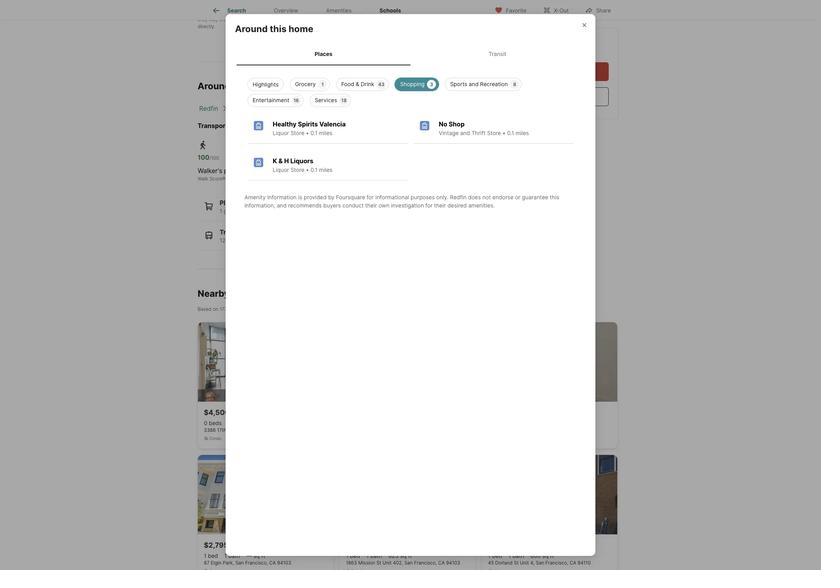 Task type: vqa. For each thing, say whether or not it's contained in the screenshot.


Task type: describe. For each thing, give the bounding box(es) containing it.
transit inside tab
[[489, 51, 507, 57]]

1 up dorland
[[509, 553, 511, 560]]

as
[[435, 10, 440, 15]]

and inside 'list box'
[[469, 81, 479, 87]]

dorland
[[495, 560, 513, 566]]

francisco
[[284, 105, 313, 112]]

® for walker's
[[222, 176, 226, 182]]

recommends
[[288, 202, 322, 209]]

sq for 823
[[400, 553, 407, 560]]

places for places 1 grocery, 37 restaurants, 0 parks
[[220, 199, 240, 207]]

1 horizontal spatial 94110
[[578, 560, 591, 566]]

0 vertical spatial 15th
[[255, 81, 274, 92]]

share
[[596, 7, 611, 14]]

0 horizontal spatial does
[[213, 10, 224, 15]]

is
[[298, 194, 302, 201]]

informational
[[376, 194, 409, 201]]

17th
[[217, 427, 226, 433]]

share button
[[579, 2, 618, 18]]

store inside healthy spirits valencia liquor store • 0.1 miles
[[291, 130, 305, 136]]

• for k & h liquors
[[306, 167, 309, 173]]

2 school from the left
[[436, 17, 450, 22]]

1 1 bath from the left
[[224, 553, 240, 560]]

san down the 800 sq ft
[[536, 560, 544, 566]]

by
[[328, 194, 335, 201]]

rider's paradise transit score ®
[[271, 167, 318, 182]]

2 their from the left
[[434, 202, 446, 209]]

highlights
[[253, 81, 279, 88]]

$4,500
[[204, 409, 230, 417]]

3388 17th st, san francisco, ca 94110
[[204, 427, 290, 433]]

1 up 1863
[[346, 553, 349, 560]]

school service boundaries are intended to be used as a reference only; they may change and are not
[[198, 10, 478, 22]]

investigation
[[391, 202, 424, 209]]

1 left 823
[[366, 553, 369, 560]]

schools
[[380, 7, 401, 14]]

1 school from the left
[[346, 17, 361, 22]]

4,
[[530, 560, 535, 566]]

transit inside rider's paradise transit score ®
[[271, 176, 286, 182]]

0 vertical spatial endorse
[[234, 10, 252, 15]]

around for around this home
[[235, 24, 268, 35]]

transit inside button
[[220, 228, 241, 236]]

45 dorland st unit 4, san francisco, ca 94110
[[488, 560, 591, 566]]

1 bath for 800
[[509, 553, 524, 560]]

reference
[[445, 10, 467, 15]]

store for no shop
[[487, 130, 501, 136]]

miles inside healthy spirits valencia liquor store • 0.1 miles
[[319, 130, 333, 136]]

823
[[389, 553, 399, 560]]

1863
[[346, 560, 357, 566]]

guarantee inside amenity information is provided by foursquare for informational purposes only. redfin does not endorse or guarantee this information, and recommends buyers conduct their own investigation for their desired amenities.
[[522, 194, 549, 201]]

st,
[[228, 427, 234, 433]]

healthy spirits valencia liquor store • 0.1 miles
[[273, 120, 346, 136]]

vintage
[[439, 130, 459, 136]]

score for walker's
[[210, 176, 222, 182]]

francisco, down — sq ft
[[245, 560, 268, 566]]

mission dolores
[[325, 105, 372, 112]]

amenities.
[[469, 202, 495, 209]]

may
[[209, 17, 218, 22]]

tab list containing search
[[198, 0, 421, 20]]

grocery
[[295, 81, 316, 87]]

1 up the 87
[[204, 553, 207, 560]]

45
[[488, 560, 494, 566]]

school
[[321, 10, 336, 15]]

buyers
[[323, 202, 341, 209]]

san right st,
[[235, 427, 244, 433]]

—
[[247, 553, 252, 560]]

recreation
[[480, 81, 508, 87]]

nearby rentals
[[198, 288, 262, 299]]

intended
[[389, 10, 409, 15]]

1 bed for 800 sq ft
[[488, 553, 502, 560]]

does inside amenity information is provided by foursquare for informational purposes only. redfin does not endorse or guarantee this information, and recommends buyers conduct their own investigation for their desired amenities.
[[468, 194, 481, 201]]

1 inside 'list box'
[[322, 81, 324, 87]]

x-out
[[554, 7, 569, 14]]

ft for — sq ft
[[261, 553, 265, 560]]

san right park,
[[235, 560, 244, 566]]

photo of 87 elgin park, san francisco, ca 94103 image
[[198, 455, 334, 535]]

1 horizontal spatial 1731
[[232, 81, 252, 92]]

places for places
[[315, 51, 333, 57]]

paradise for rider's paradise
[[293, 167, 318, 175]]

1 horizontal spatial are
[[381, 10, 388, 15]]

elgin
[[211, 560, 222, 566]]

places tab
[[237, 44, 411, 64]]

1 vertical spatial mission
[[358, 560, 375, 566]]

purposes
[[411, 194, 435, 201]]

home
[[289, 24, 313, 35]]

0 vertical spatial not
[[225, 10, 233, 15]]

francisco, down the 800 sq ft
[[546, 560, 569, 566]]

1 94103 from the left
[[277, 560, 291, 566]]

beds
[[209, 420, 222, 427]]

eligibility,
[[387, 17, 407, 22]]

food & drink 43
[[341, 81, 385, 87]]

schools tab
[[366, 1, 415, 20]]

park,
[[223, 560, 234, 566]]

around this home dialog
[[226, 14, 596, 556]]

1 bed for 823 sq ft
[[346, 553, 360, 560]]

87 elgin park, san francisco, ca 94103
[[204, 560, 291, 566]]

transit tab
[[411, 44, 585, 64]]

walker's
[[198, 167, 222, 175]]

accurate.
[[303, 17, 324, 22]]

0 vertical spatial this
[[283, 10, 291, 15]]

37
[[247, 208, 253, 214]]

shopping
[[400, 81, 425, 87]]

miles for no shop
[[516, 130, 529, 136]]

san francisco link
[[271, 105, 313, 112]]

service
[[337, 10, 353, 15]]

rider's
[[271, 167, 291, 175]]

this inside amenity information is provided by foursquare for informational purposes only. redfin does not endorse or guarantee this information, and recommends buyers conduct their own investigation for their desired amenities.
[[550, 194, 560, 201]]

$2,795
[[204, 541, 228, 550]]

1 vertical spatial are
[[247, 17, 254, 22]]

thrift
[[472, 130, 486, 136]]

1 inside places 1 grocery, 37 restaurants, 0 parks
[[220, 208, 222, 214]]

and inside school service boundaries are intended to be used as a reference only; they may change and are not
[[237, 17, 245, 22]]

on
[[213, 306, 218, 312]]

out
[[560, 7, 569, 14]]

transit button
[[198, 221, 434, 250]]

be inside school service boundaries are intended to be used as a reference only; they may change and are not
[[416, 10, 421, 15]]

desired
[[448, 202, 467, 209]]

823 sq ft
[[389, 553, 412, 560]]

information
[[267, 194, 297, 201]]

walker's paradise walk score ®
[[198, 167, 250, 182]]

0.1 inside healthy spirits valencia liquor store • 0.1 miles
[[311, 130, 318, 136]]

list box inside "around this home" dialog
[[241, 75, 580, 107]]

condo
[[209, 436, 222, 441]]

100 /100 for walker's
[[198, 154, 219, 161]]

1 bath from the left
[[228, 553, 240, 560]]

shop
[[449, 120, 465, 128]]

change
[[219, 17, 236, 22]]

/100 for walker's
[[209, 155, 219, 161]]

sports
[[450, 81, 467, 87]]

1 vertical spatial 15th
[[231, 306, 241, 312]]

16
[[294, 98, 299, 103]]

0.1 for k & h liquors
[[311, 167, 318, 173]]

1863 mission st unit 402, san francisco, ca 94103
[[346, 560, 460, 566]]

st down the rentals
[[242, 306, 247, 312]]

san right 402,
[[404, 560, 413, 566]]

around this home element
[[235, 14, 323, 35]]

contact
[[409, 17, 426, 22]]

3 score from the left
[[350, 176, 363, 182]]

food
[[341, 81, 354, 87]]

0 vertical spatial for
[[367, 194, 374, 201]]

francisco, right 402,
[[414, 560, 437, 566]]

bed for 800 sq ft
[[492, 553, 502, 560]]

no shop vintage and thrift store • 0.1 miles
[[439, 120, 529, 136]]

unit for 823 sq ft
[[383, 560, 392, 566]]

district
[[451, 17, 467, 22]]

redfin does not endorse or guarantee this information.
[[198, 10, 319, 15]]

rentals
[[232, 288, 262, 299]]



Task type: locate. For each thing, give the bounding box(es) containing it.
1 bed from the left
[[208, 553, 218, 560]]

2 1 bath from the left
[[366, 553, 382, 560]]

0 horizontal spatial 0
[[204, 420, 207, 427]]

st right dorland
[[514, 560, 519, 566]]

/100
[[209, 155, 219, 161], [282, 155, 292, 161]]

ft for 823 sq ft
[[408, 553, 412, 560]]

to inside school service boundaries are intended to be used as a reference only; they may change and are not
[[410, 10, 414, 15]]

1 horizontal spatial endorse
[[493, 194, 514, 201]]

1 100 /100 from the left
[[198, 154, 219, 161]]

healthy
[[273, 120, 297, 128]]

spirits
[[298, 120, 318, 128]]

2 paradise from the left
[[293, 167, 318, 175]]

store down 'spirits'
[[291, 130, 305, 136]]

enrollment
[[362, 17, 385, 22]]

bath up dorland
[[513, 553, 524, 560]]

0 up 3388
[[204, 420, 207, 427]]

1 horizontal spatial be
[[416, 10, 421, 15]]

st up entertainment
[[276, 81, 285, 92]]

1 vertical spatial liquor
[[273, 167, 289, 173]]

around
[[235, 24, 268, 35], [198, 81, 230, 92]]

3 bath from the left
[[513, 553, 524, 560]]

ft right '—'
[[261, 553, 265, 560]]

2 sq from the left
[[400, 553, 407, 560]]

1 bed
[[204, 553, 218, 560], [346, 553, 360, 560], [488, 553, 502, 560]]

score down rider's
[[287, 176, 300, 182]]

0.1 inside k & h liquors liquor store • 0.1 miles
[[311, 167, 318, 173]]

2 vertical spatial transit
[[220, 228, 241, 236]]

1731 up california link
[[232, 81, 252, 92]]

miles
[[319, 130, 333, 136], [516, 130, 529, 136], [319, 167, 333, 173]]

list box containing grocery
[[241, 75, 580, 107]]

information.
[[293, 10, 319, 15]]

2 1 bed from the left
[[346, 553, 360, 560]]

0 inside places 1 grocery, 37 restaurants, 0 parks
[[287, 208, 291, 214]]

1 bed up 1863
[[346, 553, 360, 560]]

® inside rider's paradise transit score ®
[[300, 176, 303, 182]]

0 horizontal spatial ®
[[222, 176, 226, 182]]

100 for rider's
[[271, 154, 282, 161]]

& for k
[[279, 157, 283, 165]]

1 vertical spatial for
[[426, 202, 433, 209]]

3 bed from the left
[[492, 553, 502, 560]]

their down only.
[[434, 202, 446, 209]]

0 horizontal spatial not
[[225, 10, 233, 15]]

sq
[[254, 553, 260, 560], [400, 553, 407, 560], [542, 553, 549, 560]]

2 horizontal spatial transit
[[489, 51, 507, 57]]

2 bath from the left
[[371, 553, 382, 560]]

dolores
[[350, 105, 372, 112]]

places 1 grocery, 37 restaurants, 0 parks
[[220, 199, 307, 214]]

2 100 /100 from the left
[[271, 154, 292, 161]]

to
[[325, 17, 331, 22]]

for down purposes on the top
[[426, 202, 433, 209]]

information,
[[245, 202, 275, 209]]

parks
[[292, 208, 307, 214]]

0.1 right the thrift
[[507, 130, 514, 136]]

& right the food
[[356, 81, 359, 87]]

bed up 45
[[492, 553, 502, 560]]

1 up park,
[[224, 553, 227, 560]]

paradise right walker's
[[224, 167, 250, 175]]

does up 'may'
[[213, 10, 224, 15]]

san down entertainment
[[271, 105, 282, 112]]

tab list containing places
[[235, 43, 586, 65]]

paradise inside rider's paradise transit score ®
[[293, 167, 318, 175]]

1 bed up 45
[[488, 553, 502, 560]]

based
[[198, 306, 212, 312]]

overview tab
[[260, 1, 312, 20]]

does
[[213, 10, 224, 15], [468, 194, 481, 201]]

2 horizontal spatial ®
[[363, 176, 366, 182]]

sq for 800
[[542, 553, 549, 560]]

and inside "no shop vintage and thrift store • 0.1 miles"
[[460, 130, 470, 136]]

1731 right on
[[220, 306, 230, 312]]

1 bath for 823
[[366, 553, 382, 560]]

not down redfin does not endorse or guarantee this information. on the left top of the page
[[255, 17, 262, 22]]

tab list up the shopping
[[235, 43, 586, 65]]

® right "bike"
[[363, 176, 366, 182]]

94110
[[277, 427, 290, 433], [578, 560, 591, 566]]

sq up 45 dorland st unit 4, san francisco, ca 94110
[[542, 553, 549, 560]]

2 horizontal spatial sq
[[542, 553, 549, 560]]

800
[[531, 553, 541, 560]]

0 left parks
[[287, 208, 291, 214]]

transit up recreation
[[489, 51, 507, 57]]

1 horizontal spatial 1 bath
[[366, 553, 382, 560]]

own
[[379, 202, 390, 209]]

search link
[[212, 6, 246, 15]]

be down information.
[[296, 17, 302, 22]]

directly.
[[198, 24, 215, 29]]

• down liquors
[[306, 167, 309, 173]]

this
[[283, 10, 291, 15], [270, 24, 287, 35], [550, 194, 560, 201]]

1 vertical spatial 0
[[204, 420, 207, 427]]

redfin up transportation
[[199, 105, 218, 112]]

• inside healthy spirits valencia liquor store • 0.1 miles
[[306, 130, 309, 136]]

grocery,
[[224, 208, 245, 214]]

california
[[231, 105, 259, 112]]

unit down 823
[[383, 560, 392, 566]]

tab list inside "around this home" dialog
[[235, 43, 586, 65]]

sq for —
[[254, 553, 260, 560]]

1 bath up dorland
[[509, 553, 524, 560]]

0 vertical spatial 0
[[287, 208, 291, 214]]

0 horizontal spatial transit
[[220, 228, 241, 236]]

100 /100 for rider's
[[271, 154, 292, 161]]

ft up 1863 mission st unit 402, san francisco, ca 94103
[[408, 553, 412, 560]]

not up change
[[225, 10, 233, 15]]

list box
[[241, 75, 580, 107]]

liquor
[[273, 130, 289, 136], [273, 167, 289, 173]]

2 liquor from the top
[[273, 167, 289, 173]]

1 horizontal spatial ®
[[300, 176, 303, 182]]

1 left grocery,
[[220, 208, 222, 214]]

1 score from the left
[[210, 176, 222, 182]]

0 horizontal spatial for
[[367, 194, 374, 201]]

for right foursquare on the top of the page
[[367, 194, 374, 201]]

their left own
[[365, 202, 377, 209]]

ca
[[269, 427, 276, 433], [269, 560, 276, 566], [438, 560, 445, 566], [570, 560, 576, 566]]

not inside amenity information is provided by foursquare for informational purposes only. redfin does not endorse or guarantee this information, and recommends buyers conduct their own investigation for their desired amenities.
[[483, 194, 491, 201]]

0 horizontal spatial 15th
[[231, 306, 241, 312]]

endorse
[[234, 10, 252, 15], [493, 194, 514, 201]]

2 ® from the left
[[300, 176, 303, 182]]

100 for walker's
[[198, 154, 209, 161]]

1 horizontal spatial places
[[315, 51, 333, 57]]

liquor down h
[[273, 167, 289, 173]]

0 vertical spatial be
[[416, 10, 421, 15]]

2 horizontal spatial 1 bed
[[488, 553, 502, 560]]

amenities tab
[[312, 1, 366, 20]]

® for rider's
[[300, 176, 303, 182]]

0 vertical spatial or
[[254, 10, 258, 15]]

0 horizontal spatial score
[[210, 176, 222, 182]]

15th up entertainment
[[255, 81, 274, 92]]

sq right '—'
[[254, 553, 260, 560]]

• inside k & h liquors liquor store • 0.1 miles
[[306, 167, 309, 173]]

0 horizontal spatial school
[[346, 17, 361, 22]]

transit down rider's
[[271, 176, 286, 182]]

1 vertical spatial guarantee
[[522, 194, 549, 201]]

walk
[[198, 176, 208, 182]]

0 vertical spatial to
[[410, 10, 414, 15]]

1 vertical spatial 1731
[[220, 306, 230, 312]]

2 horizontal spatial bath
[[513, 553, 524, 560]]

tab list up home
[[198, 0, 421, 20]]

1 horizontal spatial to
[[410, 10, 414, 15]]

1 horizontal spatial mission
[[358, 560, 375, 566]]

1 horizontal spatial for
[[426, 202, 433, 209]]

® right walk
[[222, 176, 226, 182]]

/100 for rider's
[[282, 155, 292, 161]]

photo of 3626 17th st, san francisco, ca 94114 image
[[482, 322, 618, 402]]

to down "overview"
[[291, 17, 295, 22]]

2 /100 from the left
[[282, 155, 292, 161]]

california link
[[231, 105, 259, 112]]

• down 'spirits'
[[306, 130, 309, 136]]

store down liquors
[[291, 167, 305, 173]]

0 vertical spatial 94110
[[277, 427, 290, 433]]

redfin for redfin
[[199, 105, 218, 112]]

1 sq from the left
[[254, 553, 260, 560]]

2 score from the left
[[287, 176, 300, 182]]

redfin for redfin does not endorse or guarantee this information.
[[198, 10, 212, 15]]

2 horizontal spatial bed
[[492, 553, 502, 560]]

0 horizontal spatial /100
[[209, 155, 219, 161]]

liquor inside healthy spirits valencia liquor store • 0.1 miles
[[273, 130, 289, 136]]

redfin inside amenity information is provided by foursquare for informational purposes only. redfin does not endorse or guarantee this information, and recommends buyers conduct their own investigation for their desired amenities.
[[450, 194, 467, 201]]

0.1 down 'spirits'
[[311, 130, 318, 136]]

1 bed up the 87
[[204, 553, 218, 560]]

1 horizontal spatial /100
[[282, 155, 292, 161]]

1 liquor from the top
[[273, 130, 289, 136]]

18
[[341, 98, 347, 103]]

and inside amenity information is provided by foursquare for informational purposes only. redfin does not endorse or guarantee this information, and recommends buyers conduct their own investigation for their desired amenities.
[[277, 202, 287, 209]]

francisco, right st,
[[245, 427, 268, 433]]

3 1 bath from the left
[[509, 553, 524, 560]]

x-
[[554, 7, 560, 14]]

ft up 45 dorland st unit 4, san francisco, ca 94110
[[550, 553, 554, 560]]

1 vertical spatial not
[[255, 17, 262, 22]]

0 beds
[[204, 420, 222, 427]]

1 horizontal spatial paradise
[[293, 167, 318, 175]]

mission down 18
[[325, 105, 348, 112]]

not up amenities.
[[483, 194, 491, 201]]

bike score ®
[[339, 176, 366, 182]]

0 horizontal spatial be
[[296, 17, 302, 22]]

score right "bike"
[[350, 176, 363, 182]]

0 horizontal spatial 94110
[[277, 427, 290, 433]]

are up the enrollment on the left of the page
[[381, 10, 388, 15]]

score down walker's
[[210, 176, 222, 182]]

0 horizontal spatial guarantee
[[259, 10, 282, 15]]

0 horizontal spatial ft
[[261, 553, 265, 560]]

transit
[[489, 51, 507, 57], [271, 176, 286, 182], [220, 228, 241, 236]]

0.1 for no shop
[[507, 130, 514, 136]]

1 vertical spatial transit
[[271, 176, 286, 182]]

search
[[227, 7, 246, 14]]

places inside places 1 grocery, 37 restaurants, 0 parks
[[220, 199, 240, 207]]

2 horizontal spatial ft
[[550, 553, 554, 560]]

bath up park,
[[228, 553, 240, 560]]

1 horizontal spatial does
[[468, 194, 481, 201]]

100 left h
[[271, 154, 282, 161]]

1 vertical spatial or
[[515, 194, 521, 201]]

store right the thrift
[[487, 130, 501, 136]]

0.1 down liquors
[[311, 167, 318, 173]]

1 horizontal spatial 15th
[[255, 81, 274, 92]]

based on 1731 15th st
[[198, 306, 247, 312]]

places inside tab
[[315, 51, 333, 57]]

100 /100 up rider's
[[271, 154, 292, 161]]

1 up services
[[322, 81, 324, 87]]

they
[[198, 17, 208, 22]]

1 horizontal spatial score
[[287, 176, 300, 182]]

endorse up change
[[234, 10, 252, 15]]

guaranteed to be accurate. to verify school enrollment eligibility, contact the school district directly.
[[198, 17, 467, 29]]

nearby
[[198, 288, 229, 299]]

only.
[[436, 194, 449, 201]]

1 /100 from the left
[[209, 155, 219, 161]]

redfin up they
[[198, 10, 212, 15]]

paradise for walker's paradise
[[224, 167, 250, 175]]

st left 402,
[[377, 560, 381, 566]]

2 unit from the left
[[520, 560, 529, 566]]

3 1 bed from the left
[[488, 553, 502, 560]]

san francisco
[[271, 105, 313, 112]]

and down the search
[[237, 17, 245, 22]]

1 vertical spatial to
[[291, 17, 295, 22]]

liquors
[[290, 157, 314, 165]]

0 vertical spatial transit
[[489, 51, 507, 57]]

/100 up walker's
[[209, 155, 219, 161]]

photo of 45 dorland st unit 4, san francisco, ca 94110 image
[[482, 455, 618, 535]]

score inside walker's paradise walk score ®
[[210, 176, 222, 182]]

miles for k & h liquors
[[319, 167, 333, 173]]

0 vertical spatial does
[[213, 10, 224, 15]]

verify
[[332, 17, 345, 22]]

1 horizontal spatial bath
[[371, 553, 382, 560]]

1 bath left 823
[[366, 553, 382, 560]]

to inside guaranteed to be accurate. to verify school enrollment eligibility, contact the school district directly.
[[291, 17, 295, 22]]

bed up elgin
[[208, 553, 218, 560]]

® inside walker's paradise walk score ®
[[222, 176, 226, 182]]

redfin up desired
[[450, 194, 467, 201]]

be up contact
[[416, 10, 421, 15]]

3 sq from the left
[[542, 553, 549, 560]]

& inside 'list box'
[[356, 81, 359, 87]]

• for no shop
[[503, 130, 506, 136]]

0 horizontal spatial sq
[[254, 553, 260, 560]]

0 horizontal spatial mission
[[325, 105, 348, 112]]

around up redfin link
[[198, 81, 230, 92]]

1 horizontal spatial 0
[[287, 208, 291, 214]]

0 vertical spatial redfin
[[198, 10, 212, 15]]

0 horizontal spatial places
[[220, 199, 240, 207]]

to
[[410, 10, 414, 15], [291, 17, 295, 22]]

0 horizontal spatial 1 bath
[[224, 553, 240, 560]]

endorse up amenities.
[[493, 194, 514, 201]]

no
[[439, 120, 447, 128]]

1 horizontal spatial &
[[356, 81, 359, 87]]

0 horizontal spatial paradise
[[224, 167, 250, 175]]

• inside "no shop vintage and thrift store • 0.1 miles"
[[503, 130, 506, 136]]

around for around 1731 15th st
[[198, 81, 230, 92]]

1 horizontal spatial ft
[[408, 553, 412, 560]]

store
[[291, 130, 305, 136], [487, 130, 501, 136], [291, 167, 305, 173]]

ft for 800 sq ft
[[550, 553, 554, 560]]

2 horizontal spatial not
[[483, 194, 491, 201]]

unit left 4,
[[520, 560, 529, 566]]

or
[[254, 10, 258, 15], [515, 194, 521, 201]]

1 horizontal spatial 94103
[[446, 560, 460, 566]]

store inside k & h liquors liquor store • 0.1 miles
[[291, 167, 305, 173]]

8
[[513, 81, 516, 87]]

0 horizontal spatial 100
[[198, 154, 209, 161]]

1 horizontal spatial 100 /100
[[271, 154, 292, 161]]

0 horizontal spatial bed
[[208, 553, 218, 560]]

& inside k & h liquors liquor store • 0.1 miles
[[279, 157, 283, 165]]

0 horizontal spatial 1 bed
[[204, 553, 218, 560]]

to up contact
[[410, 10, 414, 15]]

1 vertical spatial &
[[279, 157, 283, 165]]

2 horizontal spatial 1 bath
[[509, 553, 524, 560]]

0 vertical spatial places
[[315, 51, 333, 57]]

around this home
[[235, 24, 313, 35]]

mission
[[325, 105, 348, 112], [358, 560, 375, 566]]

amenity information is provided by foursquare for informational purposes only. redfin does not endorse or guarantee this information, and recommends buyers conduct their own investigation for their desired amenities.
[[245, 194, 560, 209]]

store inside "no shop vintage and thrift store • 0.1 miles"
[[487, 130, 501, 136]]

around 1731 15th st
[[198, 81, 285, 92]]

only;
[[468, 10, 478, 15]]

402,
[[393, 560, 403, 566]]

1 paradise from the left
[[224, 167, 250, 175]]

0 horizontal spatial endorse
[[234, 10, 252, 15]]

100 up walker's
[[198, 154, 209, 161]]

favorite
[[506, 7, 527, 14]]

1 vertical spatial this
[[270, 24, 287, 35]]

0 horizontal spatial their
[[365, 202, 377, 209]]

score for rider's
[[287, 176, 300, 182]]

contact
[[505, 42, 538, 52]]

• right the thrift
[[503, 130, 506, 136]]

1 horizontal spatial transit
[[271, 176, 286, 182]]

1 horizontal spatial unit
[[520, 560, 529, 566]]

tab list
[[198, 0, 421, 20], [235, 43, 586, 65]]

1 ® from the left
[[222, 176, 226, 182]]

conduct
[[343, 202, 364, 209]]

0 horizontal spatial 100 /100
[[198, 154, 219, 161]]

0 horizontal spatial around
[[198, 81, 230, 92]]

miles inside "no shop vintage and thrift store • 0.1 miles"
[[516, 130, 529, 136]]

1 ft from the left
[[261, 553, 265, 560]]

bath left 823
[[371, 553, 382, 560]]

0 horizontal spatial &
[[279, 157, 283, 165]]

& right k
[[279, 157, 283, 165]]

photo of 3388 17th st, san francisco, ca 94110 image
[[198, 322, 334, 402]]

1 bath up park,
[[224, 553, 240, 560]]

bath
[[228, 553, 240, 560], [371, 553, 382, 560], [513, 553, 524, 560]]

3388
[[204, 427, 216, 433]]

3 ft from the left
[[550, 553, 554, 560]]

0 horizontal spatial 94103
[[277, 560, 291, 566]]

endorse inside amenity information is provided by foursquare for informational purposes only. redfin does not endorse or guarantee this information, and recommends buyers conduct their own investigation for their desired amenities.
[[493, 194, 514, 201]]

1 up 45
[[488, 553, 491, 560]]

unit for 800 sq ft
[[520, 560, 529, 566]]

®
[[222, 176, 226, 182], [300, 176, 303, 182], [363, 176, 366, 182]]

are down redfin does not endorse or guarantee this information. on the left top of the page
[[247, 17, 254, 22]]

around inside dialog
[[235, 24, 268, 35]]

mission dolores link
[[325, 105, 372, 112]]

not inside school service boundaries are intended to be used as a reference only; they may change and are not
[[255, 17, 262, 22]]

1 1 bed from the left
[[204, 553, 218, 560]]

paradise down liquors
[[293, 167, 318, 175]]

100 /100
[[198, 154, 219, 161], [271, 154, 292, 161]]

0 horizontal spatial or
[[254, 10, 258, 15]]

0 vertical spatial guarantee
[[259, 10, 282, 15]]

liquor inside k & h liquors liquor store • 0.1 miles
[[273, 167, 289, 173]]

1 unit from the left
[[383, 560, 392, 566]]

1 their from the left
[[365, 202, 377, 209]]

1 vertical spatial endorse
[[493, 194, 514, 201]]

places down guaranteed to be accurate. to verify school enrollment eligibility, contact the school district directly.
[[315, 51, 333, 57]]

not
[[225, 10, 233, 15], [255, 17, 262, 22], [483, 194, 491, 201]]

1 vertical spatial tab list
[[235, 43, 586, 65]]

& for food
[[356, 81, 359, 87]]

/100 right k
[[282, 155, 292, 161]]

0 vertical spatial are
[[381, 10, 388, 15]]

and down shop
[[460, 130, 470, 136]]

be inside guaranteed to be accurate. to verify school enrollment eligibility, contact the school district directly.
[[296, 17, 302, 22]]

0.1
[[311, 130, 318, 136], [507, 130, 514, 136], [311, 167, 318, 173]]

2 bed from the left
[[350, 553, 360, 560]]

or inside amenity information is provided by foursquare for informational purposes only. redfin does not endorse or guarantee this information, and recommends buyers conduct their own investigation for their desired amenities.
[[515, 194, 521, 201]]

sq up 1863 mission st unit 402, san francisco, ca 94103
[[400, 553, 407, 560]]

1 horizontal spatial around
[[235, 24, 268, 35]]

foursquare
[[336, 194, 365, 201]]

their
[[365, 202, 377, 209], [434, 202, 446, 209]]

2 vertical spatial this
[[550, 194, 560, 201]]

2 94103 from the left
[[446, 560, 460, 566]]

3 ® from the left
[[363, 176, 366, 182]]

store for k & h liquors
[[291, 167, 305, 173]]

1 vertical spatial be
[[296, 17, 302, 22]]

bath for 800 sq ft
[[513, 553, 524, 560]]

sports and recreation
[[450, 81, 508, 87]]

bed up 1863
[[350, 553, 360, 560]]

bed for 823 sq ft
[[350, 553, 360, 560]]

and right sports
[[469, 81, 479, 87]]

0 vertical spatial 1731
[[232, 81, 252, 92]]

1 vertical spatial places
[[220, 199, 240, 207]]

liquor down healthy
[[273, 130, 289, 136]]

— sq ft
[[247, 553, 265, 560]]

0.1 inside "no shop vintage and thrift store • 0.1 miles"
[[507, 130, 514, 136]]

school down 'service'
[[346, 17, 361, 22]]

a
[[441, 10, 444, 15]]

paradise inside walker's paradise walk score ®
[[224, 167, 250, 175]]

bath for 823 sq ft
[[371, 553, 382, 560]]

2 ft from the left
[[408, 553, 412, 560]]

1 horizontal spatial or
[[515, 194, 521, 201]]

school down "a"
[[436, 17, 450, 22]]

valencia
[[319, 120, 346, 128]]

15th down nearby rentals in the left of the page
[[231, 306, 241, 312]]

boundaries
[[354, 10, 379, 15]]

2 100 from the left
[[271, 154, 282, 161]]

1 vertical spatial does
[[468, 194, 481, 201]]

drink
[[361, 81, 374, 87]]

43
[[378, 81, 385, 87]]

1 100 from the left
[[198, 154, 209, 161]]

0 vertical spatial mission
[[325, 105, 348, 112]]

miles inside k & h liquors liquor store • 0.1 miles
[[319, 167, 333, 173]]

score inside rider's paradise transit score ®
[[287, 176, 300, 182]]

services
[[315, 97, 337, 103]]

provided
[[304, 194, 327, 201]]



